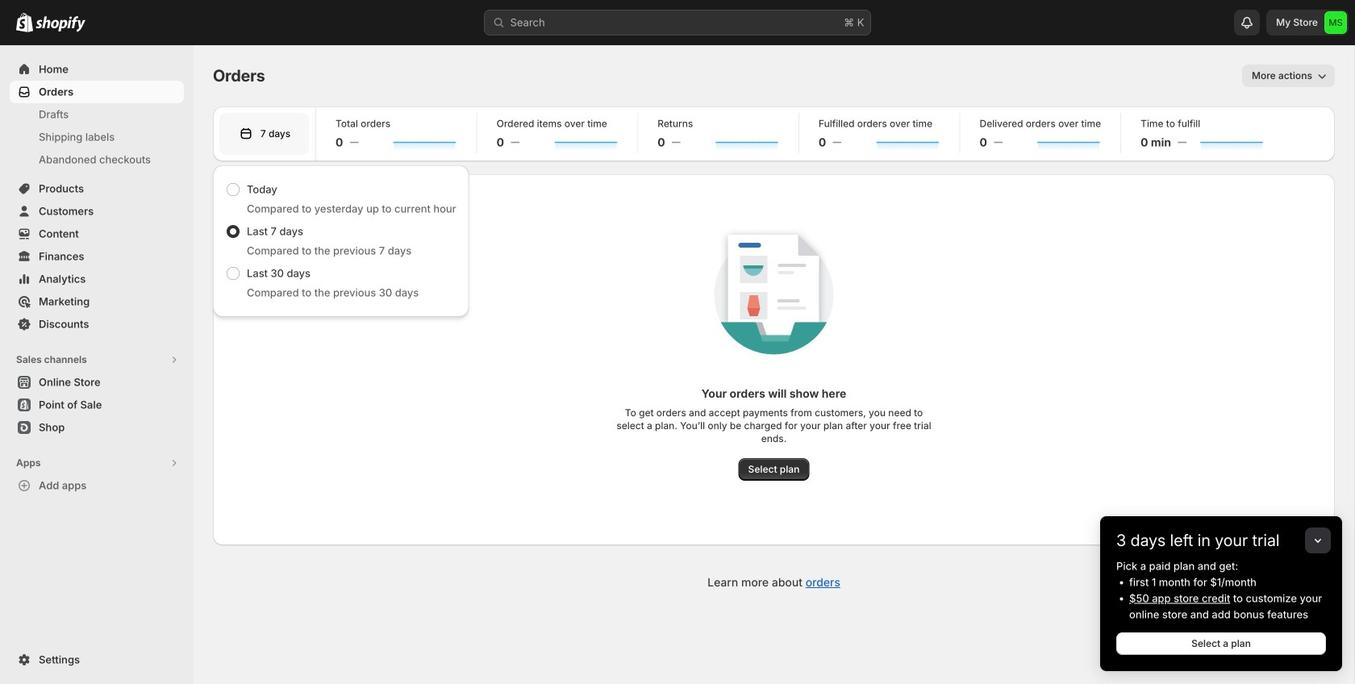 Task type: describe. For each thing, give the bounding box(es) containing it.
my store image
[[1325, 11, 1347, 34]]



Task type: vqa. For each thing, say whether or not it's contained in the screenshot.
the rightmost Shopify "IMAGE"
yes



Task type: locate. For each thing, give the bounding box(es) containing it.
0 horizontal spatial shopify image
[[16, 13, 33, 32]]

shopify image
[[16, 13, 33, 32], [35, 16, 86, 32]]

1 horizontal spatial shopify image
[[35, 16, 86, 32]]



